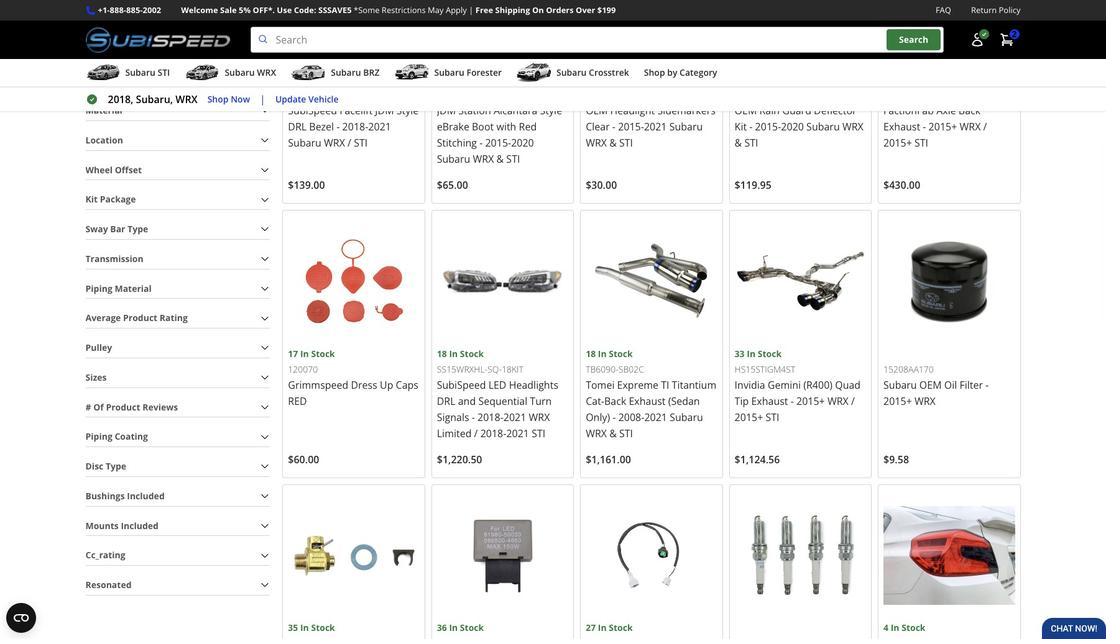 Task type: describe. For each thing, give the bounding box(es) containing it.
subaru forester button
[[394, 62, 502, 87]]

oil
[[944, 379, 957, 392]]

subaru inside the 3 in stock ss15wrxdrl.2 subispeed facelift jdm style drl bezel - 2018-2021 subaru wrx / sti
[[288, 136, 321, 150]]

2021 inside 18 in stock tb6090-sb02c tomei expreme ti titantium cat-back exhaust (sedan only) - 2008-2021 subaru wrx & sti
[[644, 411, 667, 425]]

stock for 34 in stock e3610fj860 oem rain guard deflector kit - 2015-2020 subaru wrx & sti
[[758, 74, 782, 85]]

use
[[277, 4, 292, 16]]

ss15wrxhl-
[[437, 364, 488, 376]]

piping coating
[[85, 431, 148, 443]]

subaru sti button
[[85, 62, 170, 87]]

brz
[[363, 67, 380, 78]]

olm oem style fog / turn signal harness (single) - 2015-2021 subaru wrx / 2015-2017 sti image
[[586, 490, 717, 622]]

& inside 31 in stock 15wrxstiebrakeal jdm station alcantara style ebrake boot with red stitching - 2015-2020 subaru wrx & sti
[[497, 153, 504, 166]]

guard
[[782, 104, 811, 118]]

shop by category
[[644, 67, 717, 78]]

rating
[[160, 312, 188, 324]]

wrx inside 31 in stock 15wrxstiebrakeal jdm station alcantara style ebrake boot with red stitching - 2015-2020 subaru wrx & sti
[[473, 153, 494, 166]]

stock for 33 in stock hs15stigm4st invidia gemini (r400) quad tip exhaust - 2015+ wrx / 2015+ sti
[[758, 348, 782, 360]]

faq
[[936, 4, 951, 16]]

stock for 18 in stock tb6090-sb02c tomei expreme ti titantium cat-back exhaust (sedan only) - 2008-2021 subaru wrx & sti
[[609, 348, 633, 360]]

2021 inside the 3 in stock ss15wrxdrl.2 subispeed facelift jdm style drl bezel - 2018-2021 subaru wrx / sti
[[368, 120, 391, 134]]

sti inside 18 in stock tb6090-sb02c tomei expreme ti titantium cat-back exhaust (sedan only) - 2008-2021 subaru wrx & sti
[[619, 427, 633, 441]]

bushings included
[[85, 490, 165, 502]]

shop by category button
[[644, 62, 717, 87]]

36
[[437, 623, 447, 634]]

18 in stock tb6090-sb02c tomei expreme ti titantium cat-back exhaust (sedan only) - 2008-2021 subaru wrx & sti
[[586, 348, 716, 441]]

2015+ down axle
[[929, 120, 957, 134]]

sti inside 33 in stock hs15stigm4st invidia gemini (r400) quad tip exhaust - 2015+ wrx / 2015+ sti
[[766, 411, 779, 425]]

sidemarkers
[[657, 104, 716, 118]]

kit inside dropdown button
[[85, 194, 98, 205]]

headlight
[[610, 104, 655, 118]]

stock for 4 in stock
[[902, 623, 926, 634]]

oem inside 34 in stock e3610fj860 oem rain guard deflector kit - 2015-2020 subaru wrx & sti
[[735, 104, 757, 118]]

wrx inside 34 in stock e3610fj860 oem rain guard deflector kit - 2015-2020 subaru wrx & sti
[[842, 120, 863, 134]]

stock for 27 in stock
[[609, 623, 633, 634]]

policy
[[999, 4, 1021, 16]]

- inside 35 in stock 15wrxclrsdmrkr olm headlight sidemarkers clear - 2015-2021 subaru wrx & sti
[[612, 120, 616, 134]]

back inside factionfab axle back exhaust - 2015+ wrx / 2015+ sti
[[959, 104, 981, 118]]

subaru crosstrek button
[[517, 62, 629, 87]]

disc type button
[[85, 458, 270, 477]]

120070
[[288, 364, 318, 376]]

subaru sti
[[125, 67, 170, 78]]

tomei expreme ti titantium cat-back exhaust (sedan only) - 2008-2021 subaru wrx & sti image
[[586, 216, 717, 347]]

& inside 18 in stock tb6090-sb02c tomei expreme ti titantium cat-back exhaust (sedan only) - 2008-2021 subaru wrx & sti
[[609, 427, 617, 441]]

4 in stock
[[884, 623, 926, 634]]

1 vertical spatial type
[[106, 461, 126, 473]]

- inside the 3 in stock ss15wrxdrl.2 subispeed facelift jdm style drl bezel - 2018-2021 subaru wrx / sti
[[337, 120, 340, 134]]

bezel
[[309, 120, 334, 134]]

33
[[735, 348, 745, 360]]

orders
[[546, 4, 574, 16]]

in for 18 in stock tb6090-sb02c tomei expreme ti titantium cat-back exhaust (sedan only) - 2008-2021 subaru wrx & sti
[[598, 348, 607, 360]]

ebrake
[[437, 120, 469, 134]]

15wrxstiebrakeal
[[437, 89, 516, 101]]

titantium
[[672, 379, 716, 392]]

facelift
[[340, 104, 373, 118]]

subispeed inside the 3 in stock ss15wrxdrl.2 subispeed facelift jdm style drl bezel - 2018-2021 subaru wrx / sti
[[288, 104, 337, 118]]

grimmspeed
[[288, 379, 348, 392]]

#
[[85, 401, 91, 413]]

$60.00
[[288, 453, 319, 467]]

17 in stock 120070 grimmspeed dress up caps red
[[288, 348, 418, 408]]

subaru inside 31 in stock 15wrxstiebrakeal jdm station alcantara style ebrake boot with red stitching - 2015-2020 subaru wrx & sti
[[437, 153, 470, 166]]

forester
[[467, 67, 502, 78]]

drl inside the 3 in stock ss15wrxdrl.2 subispeed facelift jdm style drl bezel - 2018-2021 subaru wrx / sti
[[288, 120, 307, 134]]

# of product reviews
[[85, 401, 178, 413]]

in for 34 in stock e3610fj860 oem rain guard deflector kit - 2015-2020 subaru wrx & sti
[[747, 74, 756, 85]]

product inside # of product reviews dropdown button
[[106, 401, 140, 413]]

35 for 35 in stock
[[288, 623, 298, 634]]

sb02c
[[619, 364, 644, 376]]

fumoto quick engine oil drain valve - 2015-2022 wrx / 2013+ fr-s / brz / 86 image
[[288, 490, 420, 622]]

wrx inside the 3 in stock ss15wrxdrl.2 subispeed facelift jdm style drl bezel - 2018-2021 subaru wrx / sti
[[324, 136, 345, 150]]

sizes
[[85, 372, 107, 383]]

reviews
[[142, 401, 178, 413]]

18kit
[[502, 364, 523, 376]]

15208aa170
[[884, 364, 934, 376]]

subaru up now
[[225, 67, 255, 78]]

/ inside 33 in stock hs15stigm4st invidia gemini (r400) quad tip exhaust - 2015+ wrx / 2015+ sti
[[851, 395, 855, 408]]

apply
[[446, 4, 467, 16]]

sti inside factionfab axle back exhaust - 2015+ wrx / 2015+ sti
[[915, 136, 928, 150]]

sti inside 'dropdown button'
[[158, 67, 170, 78]]

subaru left crosstrek
[[557, 67, 587, 78]]

- inside 18 in stock ss15wrxhl-sq-18kit subispeed led headlights drl and sequential turn signals - 2018-2021 wrx limited / 2018-2021 sti
[[472, 411, 475, 425]]

resonated button
[[85, 576, 270, 595]]

invidia gemini (r400) quad tip exhaust - 2015+ wrx / 2015+ sti image
[[735, 216, 866, 347]]

2015+ down factionfab at the right top of the page
[[884, 136, 912, 150]]

1 vertical spatial 2018-
[[478, 411, 504, 425]]

sway bar type
[[85, 223, 148, 235]]

material button
[[85, 101, 270, 120]]

in for 36 in stock
[[449, 623, 458, 634]]

5%
[[239, 4, 251, 16]]

resonated
[[85, 579, 132, 591]]

$139.00
[[288, 179, 325, 192]]

search
[[899, 34, 928, 46]]

disc type
[[85, 461, 126, 473]]

station
[[458, 104, 491, 118]]

subispeed led headlights drl and sequential turn signals - 2018-2021 wrx limited / 2018-2021 sti image
[[437, 216, 568, 347]]

2 vertical spatial 2018-
[[480, 427, 506, 441]]

in for 17 in stock 120070 grimmspeed dress up caps red
[[300, 348, 309, 360]]

piping for piping material
[[85, 283, 112, 294]]

exhaust inside factionfab axle back exhaust - 2015+ wrx / 2015+ sti
[[884, 120, 920, 134]]

- inside 31 in stock 15wrxstiebrakeal jdm station alcantara style ebrake boot with red stitching - 2015-2020 subaru wrx & sti
[[479, 136, 483, 150]]

tip
[[735, 395, 749, 408]]

wrx inside 18 in stock tb6090-sb02c tomei expreme ti titantium cat-back exhaust (sedan only) - 2008-2021 subaru wrx & sti
[[586, 427, 607, 441]]

up
[[380, 379, 393, 392]]

wheel
[[85, 164, 113, 176]]

shipping
[[495, 4, 530, 16]]

2018, subaru, wrx
[[108, 93, 198, 106]]

subaru forester
[[434, 67, 502, 78]]

material inside "dropdown button"
[[85, 104, 122, 116]]

2015+ down the (r400)
[[796, 395, 825, 408]]

in for 27 in stock
[[598, 623, 607, 634]]

subaru left forester
[[434, 67, 464, 78]]

sticker fab special edition honeycomb smoked tail light tint (dark smoke) - 2015-2021 subaru wrx / sti image
[[884, 490, 1015, 622]]

style for subispeed facelift jdm style drl bezel - 2018-2021 subaru wrx / sti
[[397, 104, 419, 118]]

stock for 3 in stock ss15wrxdrl.2 subispeed facelift jdm style drl bezel - 2018-2021 subaru wrx / sti
[[306, 74, 330, 85]]

$1,161.00
[[586, 453, 631, 467]]

31 in stock 15wrxstiebrakeal jdm station alcantara style ebrake boot with red stitching - 2015-2020 subaru wrx & sti
[[437, 74, 562, 166]]

subaru,
[[136, 93, 173, 106]]

2018,
[[108, 93, 133, 106]]

+1-888-885-2002 link
[[98, 4, 161, 17]]

subaru wrx
[[225, 67, 276, 78]]

welcome sale 5% off*. use code: sssave5
[[181, 4, 352, 16]]

27 in stock
[[586, 623, 633, 634]]

& inside 34 in stock e3610fj860 oem rain guard deflector kit - 2015-2020 subaru wrx & sti
[[735, 136, 742, 150]]

3 in stock ss15wrxdrl.2 subispeed facelift jdm style drl bezel - 2018-2021 subaru wrx / sti
[[288, 74, 419, 150]]

shop now link
[[207, 92, 250, 107]]

(sedan
[[668, 395, 700, 408]]

in for 33 in stock hs15stigm4st invidia gemini (r400) quad tip exhaust - 2015+ wrx / 2015+ sti
[[747, 348, 756, 360]]

cc_rating button
[[85, 547, 270, 566]]

a subaru sti thumbnail image image
[[85, 63, 120, 82]]

*some restrictions may apply | free shipping on orders over $199
[[354, 4, 616, 16]]

expreme
[[617, 379, 658, 392]]

rain
[[759, 104, 780, 118]]

axle
[[936, 104, 956, 118]]

subaru crosstrek
[[557, 67, 629, 78]]

subispeed facelift jdm style drl bezel - 2018-2021 subaru wrx / sti image
[[288, 0, 420, 73]]

included for bushings included
[[127, 490, 165, 502]]

subaru wrx button
[[185, 62, 276, 87]]

grimmspeed dress up caps red image
[[288, 216, 420, 347]]

piping coating button
[[85, 428, 270, 447]]

button image
[[970, 32, 985, 47]]

- inside 15208aa170 subaru oem oil filter - 2015+ wrx
[[986, 379, 989, 392]]

2015- inside 35 in stock 15wrxclrsdmrkr olm headlight sidemarkers clear - 2015-2021 subaru wrx & sti
[[618, 120, 644, 134]]



Task type: locate. For each thing, give the bounding box(es) containing it.
subaru left brz
[[331, 67, 361, 78]]

1 vertical spatial back
[[604, 395, 626, 408]]

2 horizontal spatial 2015-
[[755, 120, 781, 134]]

0 vertical spatial 35
[[586, 74, 596, 85]]

stock for 17 in stock 120070 grimmspeed dress up caps red
[[311, 348, 335, 360]]

2015+ inside 15208aa170 subaru oem oil filter - 2015+ wrx
[[884, 395, 912, 408]]

included for mounts included
[[121, 520, 159, 532]]

2015- down rain
[[755, 120, 781, 134]]

welcome
[[181, 4, 218, 16]]

a subaru forester thumbnail image image
[[394, 63, 429, 82]]

wheel offset button
[[85, 161, 270, 180]]

average product rating
[[85, 312, 188, 324]]

1 horizontal spatial subispeed
[[437, 379, 486, 392]]

1 horizontal spatial style
[[540, 104, 562, 118]]

sway bar type button
[[85, 220, 270, 239]]

1 vertical spatial piping
[[85, 431, 112, 443]]

sequential
[[478, 395, 527, 408]]

1 horizontal spatial |
[[469, 4, 473, 16]]

material
[[85, 104, 122, 116], [115, 283, 152, 294]]

2002
[[143, 4, 161, 16]]

1.10204.2
[[884, 89, 923, 101]]

18 for subispeed led headlights drl and sequential turn signals - 2018-2021 wrx limited / 2018-2021 sti
[[437, 348, 447, 360]]

stock inside 31 in stock 15wrxstiebrakeal jdm station alcantara style ebrake boot with red stitching - 2015-2020 subaru wrx & sti
[[460, 74, 484, 85]]

0 horizontal spatial exhaust
[[629, 395, 666, 408]]

in inside 17 in stock 120070 grimmspeed dress up caps red
[[300, 348, 309, 360]]

- inside 34 in stock e3610fj860 oem rain guard deflector kit - 2015-2020 subaru wrx & sti
[[749, 120, 753, 134]]

subaru brz
[[331, 67, 380, 78]]

in inside 31 in stock 15wrxstiebrakeal jdm station alcantara style ebrake boot with red stitching - 2015-2020 subaru wrx & sti
[[449, 74, 458, 85]]

sti inside 18 in stock ss15wrxhl-sq-18kit subispeed led headlights drl and sequential turn signals - 2018-2021 wrx limited / 2018-2021 sti
[[532, 427, 545, 441]]

tomei
[[586, 379, 615, 392]]

1 horizontal spatial 35
[[586, 74, 596, 85]]

back inside 18 in stock tb6090-sb02c tomei expreme ti titantium cat-back exhaust (sedan only) - 2008-2021 subaru wrx & sti
[[604, 395, 626, 408]]

0 horizontal spatial back
[[604, 395, 626, 408]]

/ inside the 3 in stock ss15wrxdrl.2 subispeed facelift jdm style drl bezel - 2018-2021 subaru wrx / sti
[[348, 136, 351, 150]]

sti up $119.95
[[745, 136, 758, 150]]

shop inside dropdown button
[[644, 67, 665, 78]]

piping down of
[[85, 431, 112, 443]]

2020 inside 31 in stock 15wrxstiebrakeal jdm station alcantara style ebrake boot with red stitching - 2015-2020 subaru wrx & sti
[[511, 136, 534, 150]]

1 vertical spatial shop
[[207, 93, 229, 105]]

2015+ down tip
[[735, 411, 763, 425]]

boot
[[472, 120, 494, 134]]

|
[[469, 4, 473, 16], [260, 93, 265, 106]]

$9.58
[[884, 453, 909, 467]]

3
[[288, 74, 293, 85]]

jdm right facelift on the left top of page
[[375, 104, 394, 118]]

/ inside 18 in stock ss15wrxhl-sq-18kit subispeed led headlights drl and sequential turn signals - 2018-2021 wrx limited / 2018-2021 sti
[[474, 427, 478, 441]]

1 horizontal spatial kit
[[735, 120, 747, 134]]

product left rating
[[123, 312, 157, 324]]

18 up ss15wrxhl-
[[437, 348, 447, 360]]

stock inside 34 in stock e3610fj860 oem rain guard deflector kit - 2015-2020 subaru wrx & sti
[[758, 74, 782, 85]]

oem rain guard deflector kit - 2015-2020 subaru wrx & sti image
[[735, 0, 866, 73]]

- inside 33 in stock hs15stigm4st invidia gemini (r400) quad tip exhaust - 2015+ wrx / 2015+ sti
[[791, 395, 794, 408]]

piping inside dropdown button
[[85, 283, 112, 294]]

tb6090-
[[586, 364, 619, 376]]

oem down the e3610fj860
[[735, 104, 757, 118]]

1 vertical spatial material
[[115, 283, 152, 294]]

piping inside 'dropdown button'
[[85, 431, 112, 443]]

piping up average
[[85, 283, 112, 294]]

subaru inside 18 in stock tb6090-sb02c tomei expreme ti titantium cat-back exhaust (sedan only) - 2008-2021 subaru wrx & sti
[[670, 411, 703, 425]]

2020
[[781, 120, 804, 134], [511, 136, 534, 150]]

- down gemini
[[791, 395, 794, 408]]

2 style from the left
[[540, 104, 562, 118]]

signals
[[437, 411, 469, 425]]

0 horizontal spatial 35
[[288, 623, 298, 634]]

0 horizontal spatial subispeed
[[288, 104, 337, 118]]

subaru down deflector
[[806, 120, 840, 134]]

sti inside the 3 in stock ss15wrxdrl.2 subispeed facelift jdm style drl bezel - 2018-2021 subaru wrx / sti
[[354, 136, 368, 150]]

1 vertical spatial drl
[[437, 395, 455, 408]]

2018- inside the 3 in stock ss15wrxdrl.2 subispeed facelift jdm style drl bezel - 2018-2021 subaru wrx / sti
[[342, 120, 368, 134]]

1 piping from the top
[[85, 283, 112, 294]]

search input field
[[250, 27, 944, 53]]

18 inside 18 in stock tb6090-sb02c tomei expreme ti titantium cat-back exhaust (sedan only) - 2008-2021 subaru wrx & sti
[[586, 348, 596, 360]]

average product rating button
[[85, 309, 270, 328]]

open widget image
[[6, 604, 36, 634]]

in for 35 in stock
[[300, 623, 309, 634]]

gemini
[[768, 379, 801, 392]]

1 vertical spatial 2020
[[511, 136, 534, 150]]

stock inside 18 in stock ss15wrxhl-sq-18kit subispeed led headlights drl and sequential turn signals - 2018-2021 wrx limited / 2018-2021 sti
[[460, 348, 484, 360]]

sale
[[220, 4, 237, 16]]

clear
[[586, 120, 610, 134]]

stock for 35 in stock 15wrxclrsdmrkr olm headlight sidemarkers clear - 2015-2021 subaru wrx & sti
[[609, 74, 633, 85]]

oem inside 15208aa170 subaru oem oil filter - 2015+ wrx
[[919, 379, 942, 392]]

0 vertical spatial drl
[[288, 120, 307, 134]]

1 jdm from the left
[[375, 104, 394, 118]]

material up average product rating at the left of the page
[[115, 283, 152, 294]]

in for 35 in stock 15wrxclrsdmrkr olm headlight sidemarkers clear - 2015-2021 subaru wrx & sti
[[598, 74, 607, 85]]

in inside 35 in stock 15wrxclrsdmrkr olm headlight sidemarkers clear - 2015-2021 subaru wrx & sti
[[598, 74, 607, 85]]

wrx inside 33 in stock hs15stigm4st invidia gemini (r400) quad tip exhaust - 2015+ wrx / 2015+ sti
[[827, 395, 849, 408]]

18 for tomei expreme ti titantium cat-back exhaust (sedan only) - 2008-2021 subaru wrx & sti
[[586, 348, 596, 360]]

type right bar
[[128, 223, 148, 235]]

dress
[[351, 379, 377, 392]]

olm
[[586, 104, 608, 118]]

0 horizontal spatial |
[[260, 93, 265, 106]]

1 horizontal spatial exhaust
[[751, 395, 788, 408]]

& inside 35 in stock 15wrxclrsdmrkr olm headlight sidemarkers clear - 2015-2021 subaru wrx & sti
[[609, 136, 617, 150]]

in for 3 in stock ss15wrxdrl.2 subispeed facelift jdm style drl bezel - 2018-2021 subaru wrx / sti
[[295, 74, 304, 85]]

0 horizontal spatial style
[[397, 104, 419, 118]]

location
[[85, 134, 123, 146]]

0 vertical spatial 2020
[[781, 120, 804, 134]]

subaru down the bezel
[[288, 136, 321, 150]]

33 in stock hs15stigm4st invidia gemini (r400) quad tip exhaust - 2015+ wrx / 2015+ sti
[[735, 348, 861, 425]]

sti down turn
[[532, 427, 545, 441]]

1 vertical spatial included
[[121, 520, 159, 532]]

1 vertical spatial subispeed
[[437, 379, 486, 392]]

subaru inside 35 in stock 15wrxclrsdmrkr olm headlight sidemarkers clear - 2015-2021 subaru wrx & sti
[[669, 120, 703, 134]]

style inside the 3 in stock ss15wrxdrl.2 subispeed facelift jdm style drl bezel - 2018-2021 subaru wrx / sti
[[397, 104, 419, 118]]

transmission
[[85, 253, 143, 265]]

sti up subaru,
[[158, 67, 170, 78]]

alcantara
[[494, 104, 537, 118]]

shop for shop now
[[207, 93, 229, 105]]

2015+ down 15208aa170
[[884, 395, 912, 408]]

0 vertical spatial type
[[128, 223, 148, 235]]

material inside dropdown button
[[115, 283, 152, 294]]

0 vertical spatial product
[[123, 312, 157, 324]]

1 vertical spatial 35
[[288, 623, 298, 634]]

drl left the bezel
[[288, 120, 307, 134]]

oem left oil
[[919, 379, 942, 392]]

back down tomei
[[604, 395, 626, 408]]

transmission button
[[85, 250, 270, 269]]

with
[[496, 120, 516, 134]]

1 vertical spatial kit
[[85, 194, 98, 205]]

kit down the e3610fj860
[[735, 120, 747, 134]]

2 piping from the top
[[85, 431, 112, 443]]

product inside average product rating dropdown button
[[123, 312, 157, 324]]

stitching
[[437, 136, 477, 150]]

over
[[576, 4, 595, 16]]

stock
[[306, 74, 330, 85], [460, 74, 484, 85], [609, 74, 633, 85], [758, 74, 782, 85], [311, 348, 335, 360], [460, 348, 484, 360], [609, 348, 633, 360], [758, 348, 782, 360], [311, 623, 335, 634], [460, 623, 484, 634], [609, 623, 633, 634], [902, 623, 926, 634]]

in
[[295, 74, 304, 85], [449, 74, 458, 85], [598, 74, 607, 85], [747, 74, 756, 85], [300, 348, 309, 360], [449, 348, 458, 360], [598, 348, 607, 360], [747, 348, 756, 360], [300, 623, 309, 634], [449, 623, 458, 634], [598, 623, 607, 634], [891, 623, 899, 634]]

in inside 33 in stock hs15stigm4st invidia gemini (r400) quad tip exhaust - 2015+ wrx / 2015+ sti
[[747, 348, 756, 360]]

olm headlight sidemarkers clear - 2015-2021 subaru wrx & sti image
[[586, 0, 717, 73]]

kit inside 34 in stock e3610fj860 oem rain guard deflector kit - 2015-2020 subaru wrx & sti
[[735, 120, 747, 134]]

red
[[288, 395, 307, 408]]

material up location
[[85, 104, 122, 116]]

wrx inside 18 in stock ss15wrxhl-sq-18kit subispeed led headlights drl and sequential turn signals - 2018-2021 wrx limited / 2018-2021 sti
[[529, 411, 550, 425]]

subaru down stitching
[[437, 153, 470, 166]]

0 horizontal spatial 18
[[437, 348, 447, 360]]

led
[[488, 379, 506, 392]]

subaru brz button
[[291, 62, 380, 87]]

jdm up ebrake
[[437, 104, 456, 118]]

subaru up 2018, subaru, wrx
[[125, 67, 155, 78]]

- down boot
[[479, 136, 483, 150]]

quad
[[835, 379, 861, 392]]

subaru inside 'dropdown button'
[[125, 67, 155, 78]]

stock inside 18 in stock tb6090-sb02c tomei expreme ti titantium cat-back exhaust (sedan only) - 2008-2021 subaru wrx & sti
[[609, 348, 633, 360]]

1 horizontal spatial shop
[[644, 67, 665, 78]]

- inside 18 in stock tb6090-sb02c tomei expreme ti titantium cat-back exhaust (sedan only) - 2008-2021 subaru wrx & sti
[[613, 411, 616, 425]]

1 horizontal spatial jdm
[[437, 104, 456, 118]]

sti down the headlight
[[619, 136, 633, 150]]

olm led hyperblink module - 2015-2021 subaru wrx & sti / 2013-2021 fr-s / brz / 86 / 2014-2018 forester / 2013-2017 crosstrek / 2012-2016 impreza / 2010-2014 outback image
[[437, 490, 568, 622]]

style down a subaru forester thumbnail image
[[397, 104, 419, 118]]

0 vertical spatial kit
[[735, 120, 747, 134]]

shop left now
[[207, 93, 229, 105]]

+1-888-885-2002
[[98, 4, 161, 16]]

offset
[[115, 164, 142, 176]]

subaru oem oil filter - 2015+ wrx image
[[884, 216, 1015, 347]]

subispeed logo image
[[85, 27, 230, 53]]

stock for 31 in stock 15wrxstiebrakeal jdm station alcantara style ebrake boot with red stitching - 2015-2020 subaru wrx & sti
[[460, 74, 484, 85]]

0 horizontal spatial 2015-
[[485, 136, 511, 150]]

-
[[337, 120, 340, 134], [612, 120, 616, 134], [749, 120, 753, 134], [923, 120, 926, 134], [479, 136, 483, 150], [986, 379, 989, 392], [791, 395, 794, 408], [472, 411, 475, 425], [613, 411, 616, 425]]

piping for piping coating
[[85, 431, 112, 443]]

0 horizontal spatial kit
[[85, 194, 98, 205]]

deflector
[[814, 104, 857, 118]]

exhaust down gemini
[[751, 395, 788, 408]]

stock for 36 in stock
[[460, 623, 484, 634]]

crosstrek
[[589, 67, 629, 78]]

a subaru crosstrek thumbnail image image
[[517, 63, 552, 82]]

stock inside the 3 in stock ss15wrxdrl.2 subispeed facelift jdm style drl bezel - 2018-2021 subaru wrx / sti
[[306, 74, 330, 85]]

2 button
[[993, 27, 1021, 52]]

& up $119.95
[[735, 136, 742, 150]]

ss15wrxdrl.2
[[288, 89, 348, 101]]

885-
[[126, 4, 143, 16]]

kit package
[[85, 194, 136, 205]]

1 horizontal spatial oem
[[919, 379, 942, 392]]

$199
[[597, 4, 616, 16]]

style for jdm station alcantara style ebrake boot with red stitching - 2015-2020 subaru wrx & sti
[[540, 104, 562, 118]]

1 horizontal spatial drl
[[437, 395, 455, 408]]

ngk laser iridium stock heat range spark plug set - 2015+ wrx / 2014-2016 forester xt image
[[735, 490, 866, 622]]

back right axle
[[959, 104, 981, 118]]

1 vertical spatial product
[[106, 401, 140, 413]]

shop
[[644, 67, 665, 78], [207, 93, 229, 105]]

wrx inside 15208aa170 subaru oem oil filter - 2015+ wrx
[[915, 395, 936, 408]]

off*.
[[253, 4, 275, 16]]

wrx inside 35 in stock 15wrxclrsdmrkr olm headlight sidemarkers clear - 2015-2021 subaru wrx & sti
[[586, 136, 607, 150]]

return
[[971, 4, 997, 16]]

jdm inside the 3 in stock ss15wrxdrl.2 subispeed facelift jdm style drl bezel - 2018-2021 subaru wrx / sti
[[375, 104, 394, 118]]

- right clear
[[612, 120, 616, 134]]

/ inside factionfab axle back exhaust - 2015+ wrx / 2015+ sti
[[983, 120, 987, 134]]

exhaust down factionfab at the right top of the page
[[884, 120, 920, 134]]

sti down facelift on the left top of page
[[354, 136, 368, 150]]

subispeed down "ss15wrxdrl.2"
[[288, 104, 337, 118]]

subaru inside 15208aa170 subaru oem oil filter - 2015+ wrx
[[884, 379, 917, 392]]

$1,220.50
[[437, 453, 482, 467]]

- down factionfab at the right top of the page
[[923, 120, 926, 134]]

& down clear
[[609, 136, 617, 150]]

stock for 35 in stock
[[311, 623, 335, 634]]

1 18 from the left
[[437, 348, 447, 360]]

exhaust inside 18 in stock tb6090-sb02c tomei expreme ti titantium cat-back exhaust (sedan only) - 2008-2021 subaru wrx & sti
[[629, 395, 666, 408]]

2 jdm from the left
[[437, 104, 456, 118]]

in inside the 3 in stock ss15wrxdrl.2 subispeed facelift jdm style drl bezel - 2018-2021 subaru wrx / sti
[[295, 74, 304, 85]]

restrictions
[[382, 4, 426, 16]]

0 vertical spatial material
[[85, 104, 122, 116]]

factionfab axle back exhaust - 2015+ wrx / 2015+ sti image
[[884, 0, 1015, 73]]

& down the with
[[497, 153, 504, 166]]

2015- down the headlight
[[618, 120, 644, 134]]

in inside 18 in stock ss15wrxhl-sq-18kit subispeed led headlights drl and sequential turn signals - 2018-2021 wrx limited / 2018-2021 sti
[[449, 348, 458, 360]]

red
[[519, 120, 537, 134]]

in for 4 in stock
[[891, 623, 899, 634]]

by
[[667, 67, 677, 78]]

stock for 18 in stock ss15wrxhl-sq-18kit subispeed led headlights drl and sequential turn signals - 2018-2021 wrx limited / 2018-2021 sti
[[460, 348, 484, 360]]

type right disc
[[106, 461, 126, 473]]

2021 inside 35 in stock 15wrxclrsdmrkr olm headlight sidemarkers clear - 2015-2021 subaru wrx & sti
[[644, 120, 667, 134]]

disc
[[85, 461, 103, 473]]

sssave5
[[318, 4, 352, 16]]

filter
[[960, 379, 983, 392]]

mounts
[[85, 520, 119, 532]]

in for 31 in stock 15wrxstiebrakeal jdm station alcantara style ebrake boot with red stitching - 2015-2020 subaru wrx & sti
[[449, 74, 458, 85]]

bushings
[[85, 490, 125, 502]]

wrx inside dropdown button
[[257, 67, 276, 78]]

0 horizontal spatial jdm
[[375, 104, 394, 118]]

sti inside 35 in stock 15wrxclrsdmrkr olm headlight sidemarkers clear - 2015-2021 subaru wrx & sti
[[619, 136, 633, 150]]

stock inside 35 in stock 15wrxclrsdmrkr olm headlight sidemarkers clear - 2015-2021 subaru wrx & sti
[[609, 74, 633, 85]]

style right alcantara
[[540, 104, 562, 118]]

drl inside 18 in stock ss15wrxhl-sq-18kit subispeed led headlights drl and sequential turn signals - 2018-2021 wrx limited / 2018-2021 sti
[[437, 395, 455, 408]]

subaru down 15208aa170
[[884, 379, 917, 392]]

0 vertical spatial oem
[[735, 104, 757, 118]]

0 vertical spatial shop
[[644, 67, 665, 78]]

jdm inside 31 in stock 15wrxstiebrakeal jdm station alcantara style ebrake boot with red stitching - 2015-2020 subaru wrx & sti
[[437, 104, 456, 118]]

subaru inside 34 in stock e3610fj860 oem rain guard deflector kit - 2015-2020 subaru wrx & sti
[[806, 120, 840, 134]]

update vehicle button
[[275, 92, 339, 107]]

35 for 35 in stock 15wrxclrsdmrkr olm headlight sidemarkers clear - 2015-2021 subaru wrx & sti
[[586, 74, 596, 85]]

free
[[475, 4, 493, 16]]

0 horizontal spatial drl
[[288, 120, 307, 134]]

shop now
[[207, 93, 250, 105]]

2020 inside 34 in stock e3610fj860 oem rain guard deflector kit - 2015-2020 subaru wrx & sti
[[781, 120, 804, 134]]

only)
[[586, 411, 610, 425]]

average
[[85, 312, 121, 324]]

0 vertical spatial 2018-
[[342, 120, 368, 134]]

1 horizontal spatial 2020
[[781, 120, 804, 134]]

| right now
[[260, 93, 265, 106]]

category
[[680, 67, 717, 78]]

wrx inside factionfab axle back exhaust - 2015+ wrx / 2015+ sti
[[960, 120, 981, 134]]

in inside 34 in stock e3610fj860 oem rain guard deflector kit - 2015-2020 subaru wrx & sti
[[747, 74, 756, 85]]

2015-
[[618, 120, 644, 134], [755, 120, 781, 134], [485, 136, 511, 150]]

| left free
[[469, 4, 473, 16]]

1 vertical spatial |
[[260, 93, 265, 106]]

sti inside 31 in stock 15wrxstiebrakeal jdm station alcantara style ebrake boot with red stitching - 2015-2020 subaru wrx & sti
[[506, 153, 520, 166]]

- down and
[[472, 411, 475, 425]]

2
[[1012, 28, 1017, 40]]

a subaru brz thumbnail image image
[[291, 63, 326, 82]]

0 horizontal spatial 2020
[[511, 136, 534, 150]]

& down only)
[[609, 427, 617, 441]]

0 vertical spatial |
[[469, 4, 473, 16]]

product right of
[[106, 401, 140, 413]]

1 horizontal spatial back
[[959, 104, 981, 118]]

pulley
[[85, 342, 112, 354]]

in inside 18 in stock tb6090-sb02c tomei expreme ti titantium cat-back exhaust (sedan only) - 2008-2021 subaru wrx & sti
[[598, 348, 607, 360]]

18 in stock ss15wrxhl-sq-18kit subispeed led headlights drl and sequential turn signals - 2018-2021 wrx limited / 2018-2021 sti
[[437, 348, 558, 441]]

1 vertical spatial oem
[[919, 379, 942, 392]]

2 horizontal spatial exhaust
[[884, 120, 920, 134]]

wrx
[[257, 67, 276, 78], [176, 93, 198, 106], [842, 120, 863, 134], [960, 120, 981, 134], [324, 136, 345, 150], [586, 136, 607, 150], [473, 153, 494, 166], [827, 395, 849, 408], [915, 395, 936, 408], [529, 411, 550, 425], [586, 427, 607, 441]]

sti down 2008-
[[619, 427, 633, 441]]

style inside 31 in stock 15wrxstiebrakeal jdm station alcantara style ebrake boot with red stitching - 2015-2020 subaru wrx & sti
[[540, 104, 562, 118]]

exhaust
[[884, 120, 920, 134], [629, 395, 666, 408], [751, 395, 788, 408]]

2020 down the red
[[511, 136, 534, 150]]

oem
[[735, 104, 757, 118], [919, 379, 942, 392]]

- right the bezel
[[337, 120, 340, 134]]

subispeed down ss15wrxhl-
[[437, 379, 486, 392]]

1 horizontal spatial 18
[[586, 348, 596, 360]]

jdm station alcantara style ebrake boot with red stitching - 2015-2020 subaru wrx & sti image
[[437, 0, 568, 73]]

shop left "by"
[[644, 67, 665, 78]]

0 horizontal spatial type
[[106, 461, 126, 473]]

and
[[458, 395, 476, 408]]

2015- inside 34 in stock e3610fj860 oem rain guard deflector kit - 2015-2020 subaru wrx & sti
[[755, 120, 781, 134]]

jdm
[[375, 104, 394, 118], [437, 104, 456, 118]]

return policy link
[[971, 4, 1021, 17]]

included down bushings included
[[121, 520, 159, 532]]

1 horizontal spatial 2015-
[[618, 120, 644, 134]]

- down the e3610fj860
[[749, 120, 753, 134]]

0 vertical spatial piping
[[85, 283, 112, 294]]

included up "mounts included"
[[127, 490, 165, 502]]

subispeed inside 18 in stock ss15wrxhl-sq-18kit subispeed led headlights drl and sequential turn signals - 2018-2021 wrx limited / 2018-2021 sti
[[437, 379, 486, 392]]

18 inside 18 in stock ss15wrxhl-sq-18kit subispeed led headlights drl and sequential turn signals - 2018-2021 wrx limited / 2018-2021 sti
[[437, 348, 447, 360]]

0 vertical spatial back
[[959, 104, 981, 118]]

&
[[609, 136, 617, 150], [735, 136, 742, 150], [497, 153, 504, 166], [609, 427, 617, 441]]

2015- down the with
[[485, 136, 511, 150]]

0 vertical spatial subispeed
[[288, 104, 337, 118]]

subaru down (sedan
[[670, 411, 703, 425]]

35 inside 35 in stock 15wrxclrsdmrkr olm headlight sidemarkers clear - 2015-2021 subaru wrx & sti
[[586, 74, 596, 85]]

a subaru wrx thumbnail image image
[[185, 63, 220, 82]]

mounts included button
[[85, 517, 270, 536]]

sq-
[[488, 364, 502, 376]]

sti down factionfab at the right top of the page
[[915, 136, 928, 150]]

- inside factionfab axle back exhaust - 2015+ wrx / 2015+ sti
[[923, 120, 926, 134]]

shop for shop by category
[[644, 67, 665, 78]]

4
[[884, 623, 889, 634]]

in for 18 in stock ss15wrxhl-sq-18kit subispeed led headlights drl and sequential turn signals - 2018-2021 wrx limited / 2018-2021 sti
[[449, 348, 458, 360]]

exhaust down expreme
[[629, 395, 666, 408]]

0 vertical spatial included
[[127, 490, 165, 502]]

sti
[[158, 67, 170, 78], [354, 136, 368, 150], [619, 136, 633, 150], [745, 136, 758, 150], [915, 136, 928, 150], [506, 153, 520, 166], [766, 411, 779, 425], [532, 427, 545, 441], [619, 427, 633, 441]]

stock inside 17 in stock 120070 grimmspeed dress up caps red
[[311, 348, 335, 360]]

- right only)
[[613, 411, 616, 425]]

- right filter
[[986, 379, 989, 392]]

18 up tb6090-
[[586, 348, 596, 360]]

sti down the with
[[506, 153, 520, 166]]

1 horizontal spatial type
[[128, 223, 148, 235]]

bar
[[110, 223, 125, 235]]

1 style from the left
[[397, 104, 419, 118]]

sti down gemini
[[766, 411, 779, 425]]

0 horizontal spatial shop
[[207, 93, 229, 105]]

stock inside 33 in stock hs15stigm4st invidia gemini (r400) quad tip exhaust - 2015+ wrx / 2015+ sti
[[758, 348, 782, 360]]

kit left package
[[85, 194, 98, 205]]

34
[[735, 74, 745, 85]]

2 18 from the left
[[586, 348, 596, 360]]

2015- inside 31 in stock 15wrxstiebrakeal jdm station alcantara style ebrake boot with red stitching - 2015-2020 subaru wrx & sti
[[485, 136, 511, 150]]

subaru down sidemarkers
[[669, 120, 703, 134]]

exhaust inside 33 in stock hs15stigm4st invidia gemini (r400) quad tip exhaust - 2015+ wrx / 2015+ sti
[[751, 395, 788, 408]]

2020 down guard
[[781, 120, 804, 134]]

0 horizontal spatial oem
[[735, 104, 757, 118]]

2008-
[[618, 411, 644, 425]]

sti inside 34 in stock e3610fj860 oem rain guard deflector kit - 2015-2020 subaru wrx & sti
[[745, 136, 758, 150]]

drl
[[288, 120, 307, 134], [437, 395, 455, 408]]

headlights
[[509, 379, 558, 392]]

drl up signals
[[437, 395, 455, 408]]

sizes button
[[85, 369, 270, 388]]



Task type: vqa. For each thing, say whether or not it's contained in the screenshot.


